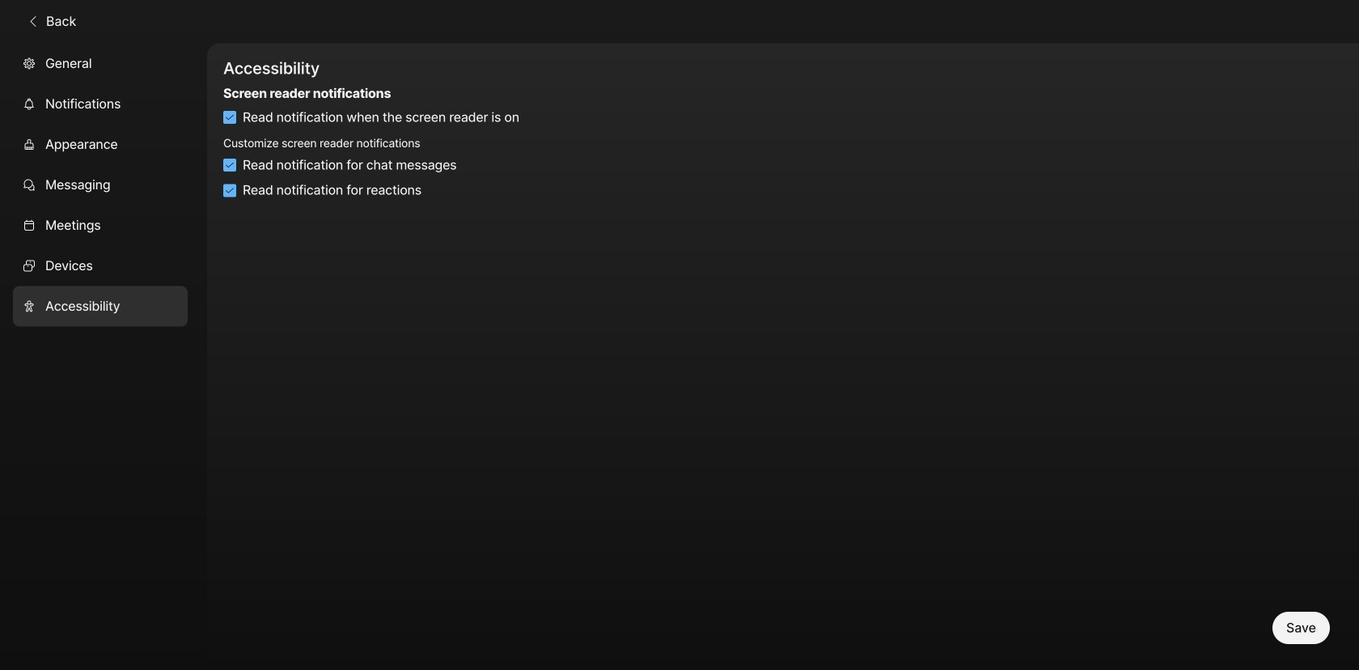 Task type: vqa. For each thing, say whether or not it's contained in the screenshot.
"Teams list" list
no



Task type: locate. For each thing, give the bounding box(es) containing it.
notifications tab
[[13, 84, 188, 124]]

devices tab
[[13, 246, 188, 286]]

messaging tab
[[13, 165, 188, 205]]

general tab
[[13, 43, 188, 84]]

meetings tab
[[13, 205, 188, 246]]



Task type: describe. For each thing, give the bounding box(es) containing it.
settings navigation
[[0, 43, 207, 670]]

accessibility tab
[[13, 286, 188, 326]]

appearance tab
[[13, 124, 188, 165]]



